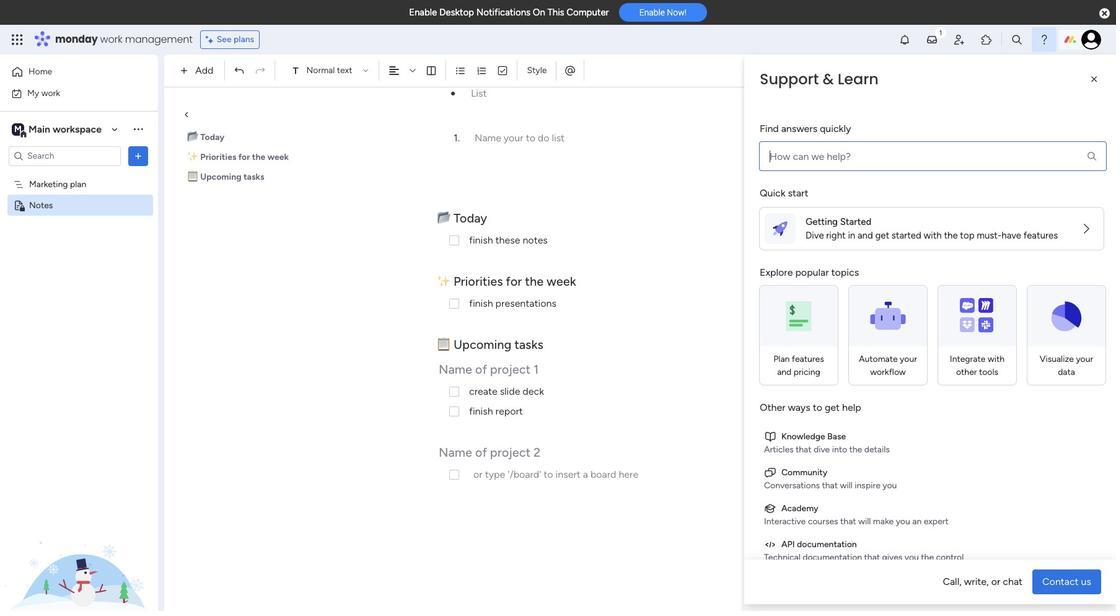 Task type: describe. For each thing, give the bounding box(es) containing it.
1 horizontal spatial 📋
[[437, 337, 451, 352]]

workspace selection element
[[12, 122, 104, 138]]

that left gives
[[864, 552, 880, 563]]

your for automate your workflow
[[900, 354, 917, 364]]

quick start
[[760, 187, 809, 199]]

visualize your data link
[[1027, 285, 1106, 386]]

getting started dive right in and get started with the top must-have features
[[806, 216, 1058, 241]]

chat
[[1003, 576, 1023, 588]]

other ways to get help
[[760, 402, 861, 413]]

add button
[[175, 61, 221, 81]]

technical documentation that gives you the control
[[764, 552, 964, 563]]

articles that dive into the details
[[764, 444, 890, 455]]

1 vertical spatial 📂
[[437, 211, 451, 226]]

enable now! button
[[619, 3, 707, 22]]

m
[[14, 124, 22, 134]]

create
[[469, 386, 498, 397]]

select product image
[[11, 33, 24, 46]]

text
[[337, 65, 352, 76]]

computer
[[567, 7, 609, 18]]

and inside plan features and pricing
[[777, 367, 792, 377]]

dive
[[814, 444, 830, 455]]

data
[[1058, 367, 1075, 377]]

academy
[[782, 503, 819, 514]]

my work
[[27, 88, 60, 98]]

help
[[842, 402, 861, 413]]

automate your workflow
[[859, 354, 917, 377]]

dapulse close image
[[1100, 7, 1110, 20]]

undo ⌘+z image
[[234, 65, 245, 76]]

plans
[[234, 34, 254, 45]]

layout image
[[426, 65, 437, 76]]

these
[[496, 234, 520, 246]]

0 vertical spatial 1 image
[[935, 25, 947, 39]]

workspace options image
[[132, 123, 144, 135]]

call,
[[943, 576, 962, 588]]

link container element for interactive courses that will make you an expert
[[764, 502, 1100, 515]]

base
[[828, 431, 846, 442]]

other
[[760, 402, 786, 413]]

1 horizontal spatial upcoming
[[454, 337, 512, 352]]

presentations
[[496, 298, 557, 309]]

0 vertical spatial upcoming
[[200, 172, 242, 182]]

link container element for conversations that will inspire you
[[764, 466, 1100, 479]]

0 vertical spatial week
[[267, 152, 289, 162]]

right
[[826, 230, 846, 241]]

invite members image
[[953, 33, 966, 46]]

or
[[992, 576, 1001, 588]]

technical
[[764, 552, 801, 563]]

1 vertical spatial tasks
[[515, 337, 543, 352]]

0 horizontal spatial get
[[825, 402, 840, 413]]

my work button
[[7, 83, 133, 103]]

add
[[195, 64, 214, 76]]

notifications image
[[899, 33, 911, 46]]

features inside getting started dive right in and get started with the top must-have features
[[1024, 230, 1058, 241]]

interactive
[[764, 516, 806, 527]]

main
[[29, 123, 50, 135]]

bulleted list image
[[455, 65, 466, 76]]

notes
[[29, 200, 53, 210]]

style button
[[522, 60, 553, 81]]

help image
[[1038, 33, 1051, 46]]

learn
[[838, 69, 879, 89]]

answers
[[781, 123, 818, 135]]

conversations that will inspire you
[[764, 480, 897, 491]]

plan features and pricing
[[774, 354, 824, 377]]

support & learn
[[760, 69, 879, 89]]

How can we help? search field
[[759, 141, 1107, 171]]

see plans button
[[200, 30, 260, 49]]

Search in workspace field
[[26, 149, 104, 163]]

1 vertical spatial will
[[859, 516, 871, 527]]

kendall parks image
[[1082, 30, 1101, 50]]

visualize your data
[[1040, 354, 1094, 377]]

v2 ellipsis image
[[1093, 63, 1104, 79]]

enable desktop notifications on this computer
[[409, 7, 609, 18]]

contact us
[[1043, 576, 1092, 588]]

my
[[27, 88, 39, 98]]

popular
[[796, 267, 829, 278]]

1 vertical spatial week
[[547, 274, 576, 289]]

interactive courses that will make you an expert
[[764, 516, 949, 527]]

have
[[1002, 230, 1022, 241]]

enable now!
[[640, 8, 687, 18]]

normal
[[307, 65, 335, 76]]

checklist image
[[497, 65, 509, 76]]

gives
[[882, 552, 903, 563]]

inspire
[[855, 480, 881, 491]]

an
[[913, 516, 922, 527]]

marketing plan
[[29, 179, 86, 189]]

top
[[960, 230, 975, 241]]

home button
[[7, 62, 133, 82]]

link container element for technical documentation that gives you the control
[[764, 538, 1100, 551]]

on
[[533, 7, 545, 18]]

you for inspire
[[883, 480, 897, 491]]

finish these notes
[[469, 234, 548, 246]]

that right courses
[[841, 516, 856, 527]]

find answers quickly
[[760, 123, 851, 135]]

articles
[[764, 444, 794, 455]]

notifications
[[476, 7, 531, 18]]

link container element for articles that dive into the details
[[764, 430, 1100, 443]]

&
[[823, 69, 834, 89]]

0 horizontal spatial ✨ priorities for the week
[[187, 152, 289, 162]]

integrate
[[950, 354, 986, 364]]

apps image
[[981, 33, 993, 46]]

finish presentations
[[469, 298, 557, 309]]

finish for finish report
[[469, 405, 493, 417]]

control
[[936, 552, 964, 563]]

now!
[[667, 8, 687, 18]]

conversations
[[764, 480, 820, 491]]

enable for enable now!
[[640, 8, 665, 18]]

lottie animation element
[[0, 486, 158, 611]]

this
[[548, 7, 564, 18]]

automate
[[859, 354, 898, 364]]

private board image
[[13, 199, 25, 211]]

1 vertical spatial 📂 today
[[437, 211, 490, 226]]

getting
[[806, 216, 838, 227]]

courses
[[808, 516, 838, 527]]

see plans
[[217, 34, 254, 45]]

report
[[496, 405, 523, 417]]

plan
[[774, 354, 790, 364]]

style
[[527, 65, 547, 76]]

ways
[[788, 402, 811, 413]]

1 horizontal spatial today
[[454, 211, 487, 226]]



Task type: vqa. For each thing, say whether or not it's contained in the screenshot.
Apps
no



Task type: locate. For each thing, give the bounding box(es) containing it.
write,
[[964, 576, 989, 588]]

will
[[840, 480, 853, 491], [859, 516, 871, 527]]

1 vertical spatial documentation
[[803, 552, 862, 563]]

get inside getting started dive right in and get started with the top must-have features
[[876, 230, 890, 241]]

1 horizontal spatial ✨ priorities for the week
[[437, 274, 576, 289]]

find
[[760, 123, 779, 135]]

0 horizontal spatial and
[[777, 367, 792, 377]]

api
[[782, 539, 795, 550]]

documentation down api documentation
[[803, 552, 862, 563]]

1 vertical spatial get
[[825, 402, 840, 413]]

1 horizontal spatial 1 image
[[935, 25, 947, 39]]

work inside my work button
[[41, 88, 60, 98]]

1 vertical spatial 📋
[[437, 337, 451, 352]]

1 vertical spatial ✨ priorities for the week
[[437, 274, 576, 289]]

✨
[[187, 152, 198, 162], [437, 274, 451, 289]]

work for monday
[[100, 32, 122, 46]]

1 image left invite members icon
[[935, 25, 947, 39]]

you right gives
[[905, 552, 919, 563]]

📋 upcoming tasks
[[187, 172, 264, 182], [437, 337, 543, 352]]

option
[[0, 173, 158, 175]]

documentation down courses
[[797, 539, 857, 550]]

0 horizontal spatial features
[[792, 354, 824, 364]]

upcoming
[[200, 172, 242, 182], [454, 337, 512, 352]]

main workspace
[[29, 123, 102, 135]]

started
[[892, 230, 922, 241]]

get
[[876, 230, 890, 241], [825, 402, 840, 413]]

2 vertical spatial you
[[905, 552, 919, 563]]

inbox image
[[926, 33, 938, 46]]

1 horizontal spatial with
[[988, 354, 1005, 364]]

0 horizontal spatial 📋
[[187, 172, 198, 182]]

and right in
[[858, 230, 873, 241]]

1 vertical spatial upcoming
[[454, 337, 512, 352]]

0 horizontal spatial today
[[200, 132, 225, 143]]

enable left now!
[[640, 8, 665, 18]]

numbered list image
[[476, 65, 488, 76]]

quickly
[[820, 123, 851, 135]]

0 vertical spatial 📋
[[187, 172, 198, 182]]

1 vertical spatial with
[[988, 354, 1005, 364]]

0 vertical spatial get
[[876, 230, 890, 241]]

0 horizontal spatial priorities
[[200, 152, 236, 162]]

0 horizontal spatial for
[[238, 152, 250, 162]]

pricing
[[794, 367, 821, 377]]

with inside getting started dive right in and get started with the top must-have features
[[924, 230, 942, 241]]

deck
[[523, 386, 544, 397]]

work right my
[[41, 88, 60, 98]]

automate your workflow link
[[849, 285, 928, 386]]

desktop
[[439, 7, 474, 18]]

0 vertical spatial priorities
[[200, 152, 236, 162]]

1 horizontal spatial your
[[1076, 354, 1094, 364]]

0 vertical spatial finish
[[469, 234, 493, 246]]

your right visualize
[[1076, 354, 1094, 364]]

1 horizontal spatial for
[[506, 274, 522, 289]]

that down community
[[822, 480, 838, 491]]

features up pricing
[[792, 354, 824, 364]]

dive
[[806, 230, 824, 241]]

contact
[[1043, 576, 1079, 588]]

you right inspire
[[883, 480, 897, 491]]

your up workflow at the right
[[900, 354, 917, 364]]

getting started logo image
[[773, 221, 788, 236]]

create slide deck
[[469, 386, 544, 397]]

1 vertical spatial finish
[[469, 298, 493, 309]]

1 your from the left
[[900, 354, 917, 364]]

with inside integrate with other tools
[[988, 354, 1005, 364]]

1 vertical spatial for
[[506, 274, 522, 289]]

0 vertical spatial you
[[883, 480, 897, 491]]

1 horizontal spatial get
[[876, 230, 890, 241]]

0 horizontal spatial week
[[267, 152, 289, 162]]

lottie animation image
[[0, 486, 158, 611]]

2 finish from the top
[[469, 298, 493, 309]]

1 horizontal spatial 📂
[[437, 211, 451, 226]]

you left an
[[896, 516, 910, 527]]

explore
[[760, 267, 793, 278]]

📂 today
[[187, 132, 225, 143], [437, 211, 490, 226]]

0 vertical spatial ✨
[[187, 152, 198, 162]]

0 vertical spatial features
[[1024, 230, 1058, 241]]

link container element
[[764, 430, 1100, 443], [764, 466, 1100, 479], [764, 502, 1100, 515], [764, 538, 1100, 551]]

1 vertical spatial features
[[792, 354, 824, 364]]

1 finish from the top
[[469, 234, 493, 246]]

link container element containing api documentation
[[764, 538, 1100, 551]]

finish left these
[[469, 234, 493, 246]]

1 horizontal spatial features
[[1024, 230, 1058, 241]]

0 vertical spatial will
[[840, 480, 853, 491]]

0 horizontal spatial 📂
[[187, 132, 198, 143]]

0 horizontal spatial 1 image
[[451, 92, 455, 95]]

finish for finish presentations
[[469, 298, 493, 309]]

0 vertical spatial 📂
[[187, 132, 198, 143]]

0 horizontal spatial with
[[924, 230, 942, 241]]

enable left desktop
[[409, 7, 437, 18]]

1 vertical spatial work
[[41, 88, 60, 98]]

extra links container element
[[759, 425, 1105, 569]]

you for gives
[[905, 552, 919, 563]]

monday work management
[[55, 32, 193, 46]]

1 horizontal spatial 📂 today
[[437, 211, 490, 226]]

0 vertical spatial 📂 today
[[187, 132, 225, 143]]

1 horizontal spatial and
[[858, 230, 873, 241]]

knowledge base
[[782, 431, 846, 442]]

1 horizontal spatial week
[[547, 274, 576, 289]]

topics
[[832, 267, 859, 278]]

tools
[[979, 367, 999, 377]]

link container element containing academy
[[764, 502, 1100, 515]]

2 link container element from the top
[[764, 466, 1100, 479]]

mention image
[[564, 64, 577, 77]]

slide
[[500, 386, 520, 397]]

1 vertical spatial priorities
[[454, 274, 503, 289]]

1 horizontal spatial tasks
[[515, 337, 543, 352]]

knowledge
[[782, 431, 825, 442]]

0 vertical spatial and
[[858, 230, 873, 241]]

get left started at the top of page
[[876, 230, 890, 241]]

documentation for technical
[[803, 552, 862, 563]]

documentation for api
[[797, 539, 857, 550]]

features inside plan features and pricing
[[792, 354, 824, 364]]

work right monday
[[100, 32, 122, 46]]

1 vertical spatial you
[[896, 516, 910, 527]]

monday
[[55, 32, 98, 46]]

enable for enable desktop notifications on this computer
[[409, 7, 437, 18]]

0 vertical spatial ✨ priorities for the week
[[187, 152, 289, 162]]

4 link container element from the top
[[764, 538, 1100, 551]]

notes
[[523, 234, 548, 246]]

explore popular topics
[[760, 267, 859, 278]]

get right to
[[825, 402, 840, 413]]

search everything image
[[1011, 33, 1023, 46]]

finish for finish these notes
[[469, 234, 493, 246]]

and inside getting started dive right in and get started with the top must-have features
[[858, 230, 873, 241]]

expert
[[924, 516, 949, 527]]

0 vertical spatial with
[[924, 230, 942, 241]]

home
[[29, 66, 52, 77]]

1 horizontal spatial work
[[100, 32, 122, 46]]

your inside visualize your data
[[1076, 354, 1094, 364]]

0 horizontal spatial your
[[900, 354, 917, 364]]

2 vertical spatial finish
[[469, 405, 493, 417]]

today
[[200, 132, 225, 143], [454, 211, 487, 226]]

list box
[[0, 171, 158, 383]]

0 horizontal spatial will
[[840, 480, 853, 491]]

will left make
[[859, 516, 871, 527]]

call, write, or chat
[[943, 576, 1023, 588]]

details
[[865, 444, 890, 455]]

your inside automate your workflow
[[900, 354, 917, 364]]

list box containing marketing plan
[[0, 171, 158, 383]]

workflow
[[870, 367, 906, 377]]

finish left presentations
[[469, 298, 493, 309]]

3 link container element from the top
[[764, 502, 1100, 515]]

0 horizontal spatial 📋 upcoming tasks
[[187, 172, 264, 182]]

features right have
[[1024, 230, 1058, 241]]

1 vertical spatial and
[[777, 367, 792, 377]]

the inside getting started dive right in and get started with the top must-have features
[[944, 230, 958, 241]]

and
[[858, 230, 873, 241], [777, 367, 792, 377]]

features
[[1024, 230, 1058, 241], [792, 354, 824, 364]]

api documentation
[[782, 539, 857, 550]]

0 vertical spatial documentation
[[797, 539, 857, 550]]

0 horizontal spatial 📂 today
[[187, 132, 225, 143]]

enable
[[409, 7, 437, 18], [640, 8, 665, 18]]

header element
[[744, 55, 1116, 186]]

1 link container element from the top
[[764, 430, 1100, 443]]

us
[[1081, 576, 1092, 588]]

0 horizontal spatial ✨
[[187, 152, 198, 162]]

quick
[[760, 187, 786, 199]]

marketing
[[29, 179, 68, 189]]

you
[[883, 480, 897, 491], [896, 516, 910, 527], [905, 552, 919, 563]]

your for visualize your data
[[1076, 354, 1094, 364]]

started
[[840, 216, 872, 227]]

plan features and pricing link
[[759, 285, 839, 386]]

options image
[[132, 150, 144, 162]]

1
[[454, 132, 458, 144]]

enable inside button
[[640, 8, 665, 18]]

tasks
[[244, 172, 264, 182], [515, 337, 543, 352]]

2 your from the left
[[1076, 354, 1094, 364]]

0 vertical spatial for
[[238, 152, 250, 162]]

link container element containing community
[[764, 466, 1100, 479]]

the
[[252, 152, 265, 162], [944, 230, 958, 241], [525, 274, 544, 289], [850, 444, 862, 455], [921, 552, 934, 563]]

with right started at the top of page
[[924, 230, 942, 241]]

0 horizontal spatial work
[[41, 88, 60, 98]]

plan
[[70, 179, 86, 189]]

documentation
[[797, 539, 857, 550], [803, 552, 862, 563]]

integrate with other tools
[[950, 354, 1005, 377]]

1 horizontal spatial enable
[[640, 8, 665, 18]]

0 horizontal spatial upcoming
[[200, 172, 242, 182]]

for
[[238, 152, 250, 162], [506, 274, 522, 289]]

search container element
[[759, 121, 1107, 171]]

0 horizontal spatial enable
[[409, 7, 437, 18]]

1 image
[[935, 25, 947, 39], [451, 92, 455, 95]]

must-
[[977, 230, 1002, 241]]

management
[[125, 32, 193, 46]]

workspace
[[53, 123, 102, 135]]

1 vertical spatial today
[[454, 211, 487, 226]]

will left inspire
[[840, 480, 853, 491]]

and down plan
[[777, 367, 792, 377]]

with up tools
[[988, 354, 1005, 364]]

priorities
[[200, 152, 236, 162], [454, 274, 503, 289]]

help button
[[1011, 576, 1054, 596]]

1 horizontal spatial ✨
[[437, 274, 451, 289]]

that down knowledge
[[796, 444, 812, 455]]

visualize
[[1040, 354, 1074, 364]]

1 vertical spatial 1 image
[[451, 92, 455, 95]]

0 vertical spatial tasks
[[244, 172, 264, 182]]

1 vertical spatial 📋 upcoming tasks
[[437, 337, 543, 352]]

0 horizontal spatial tasks
[[244, 172, 264, 182]]

1 image up 1
[[451, 92, 455, 95]]

1 horizontal spatial priorities
[[454, 274, 503, 289]]

0 vertical spatial work
[[100, 32, 122, 46]]

1 vertical spatial ✨
[[437, 274, 451, 289]]

your
[[900, 354, 917, 364], [1076, 354, 1094, 364]]

finish down the create
[[469, 405, 493, 417]]

0 vertical spatial 📋 upcoming tasks
[[187, 172, 264, 182]]

other
[[956, 367, 977, 377]]

work for my
[[41, 88, 60, 98]]

1 horizontal spatial will
[[859, 516, 871, 527]]

✨ priorities for the week
[[187, 152, 289, 162], [437, 274, 576, 289]]

1 horizontal spatial 📋 upcoming tasks
[[437, 337, 543, 352]]

workspace image
[[12, 122, 24, 136]]

0 vertical spatial today
[[200, 132, 225, 143]]

3 finish from the top
[[469, 405, 493, 417]]

📋
[[187, 172, 198, 182], [437, 337, 451, 352]]

link container element containing knowledge base
[[764, 430, 1100, 443]]

normal text
[[307, 65, 352, 76]]



